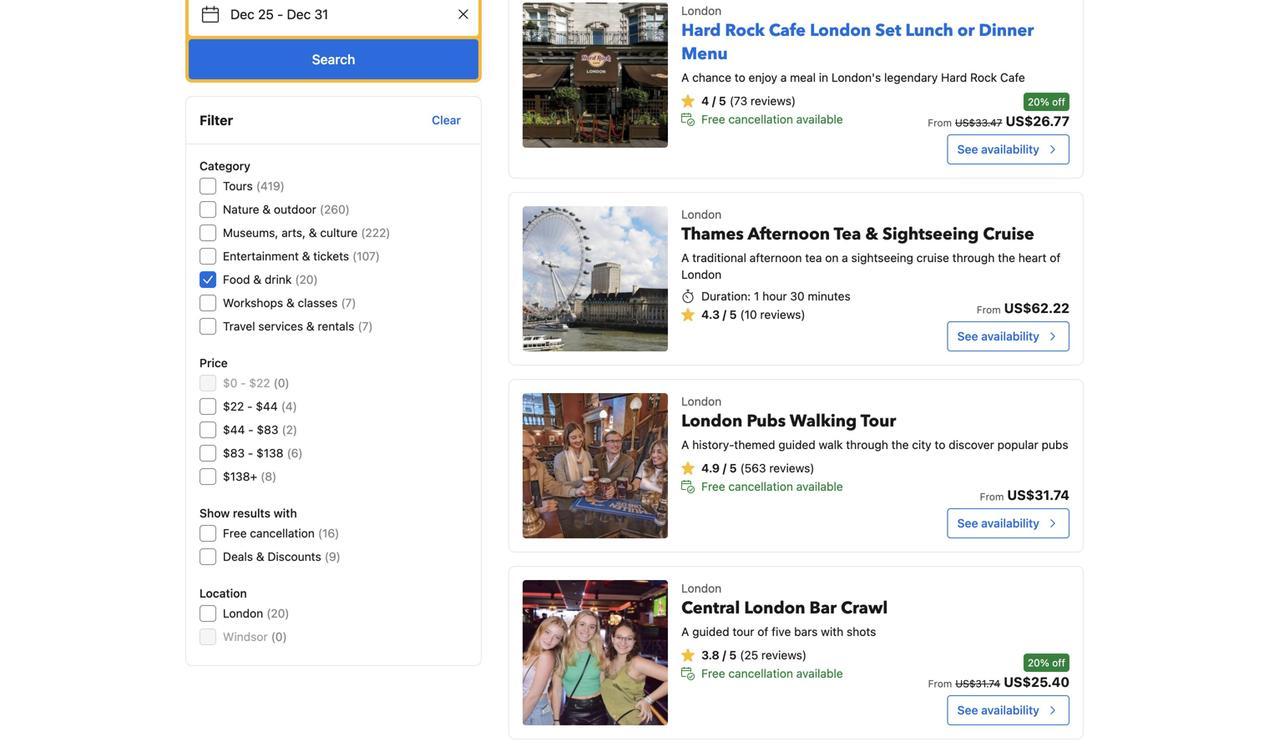 Task type: describe. For each thing, give the bounding box(es) containing it.
0 vertical spatial (20)
[[295, 273, 318, 287]]

$0
[[223, 376, 237, 390]]

shots
[[847, 625, 877, 639]]

1 horizontal spatial $44
[[256, 400, 278, 413]]

(107)
[[353, 249, 380, 263]]

(6)
[[287, 446, 303, 460]]

20% off for central london bar crawl
[[1028, 657, 1066, 669]]

clear
[[432, 113, 461, 127]]

see availability for hard rock cafe london set lunch or dinner menu
[[958, 142, 1040, 156]]

(10
[[740, 308, 757, 322]]

(9)
[[325, 550, 341, 564]]

discounts
[[268, 550, 321, 564]]

travel
[[223, 319, 255, 333]]

us$33.47
[[956, 117, 1003, 129]]

dinner
[[979, 19, 1034, 42]]

us$25.40
[[1004, 674, 1070, 690]]

to inside "london hard rock cafe london set lunch or dinner menu a chance to enjoy a meal in london's legendary hard rock cafe"
[[735, 71, 746, 84]]

pubs
[[747, 410, 786, 433]]

5 left (10
[[730, 308, 737, 322]]

see for central london bar crawl
[[958, 704, 979, 718]]

tea
[[834, 223, 862, 246]]

& inside london thames afternoon tea & sightseeing cruise a traditional afternoon tea on a sightseeing cruise through the heart of london
[[866, 223, 879, 246]]

(25
[[740, 649, 759, 662]]

five
[[772, 625, 791, 639]]

1
[[754, 289, 760, 303]]

30
[[790, 289, 805, 303]]

walk
[[819, 438, 843, 452]]

minutes
[[808, 289, 851, 303]]

entertainment
[[223, 249, 299, 263]]

tour
[[861, 410, 897, 433]]

a inside "london hard rock cafe london set lunch or dinner menu a chance to enjoy a meal in london's legendary hard rock cafe"
[[781, 71, 787, 84]]

guided inside london central london bar crawl a guided tour of five bars with shots
[[693, 625, 730, 639]]

see for thames afternoon tea & sightseeing cruise
[[958, 330, 979, 343]]

cancellation for central
[[729, 667, 793, 681]]

0 horizontal spatial cafe
[[769, 19, 806, 42]]

- for $44
[[247, 400, 253, 413]]

see availability for london pubs walking tour
[[958, 517, 1040, 530]]

guided inside london london pubs walking tour a history-themed guided walk through the city to discover popular pubs
[[779, 438, 816, 452]]

deals
[[223, 550, 253, 564]]

sightseeing
[[852, 251, 914, 265]]

reviews) for rock
[[751, 94, 796, 108]]

4.3 / 5 (10 reviews)
[[702, 308, 806, 322]]

(16)
[[318, 527, 339, 540]]

1 vertical spatial hard
[[941, 71, 968, 84]]

search
[[312, 51, 355, 67]]

food
[[223, 273, 250, 287]]

- for $22
[[241, 376, 246, 390]]

4
[[702, 94, 709, 108]]

traditional
[[693, 251, 747, 265]]

(260)
[[320, 203, 350, 216]]

available for walking
[[797, 480, 843, 494]]

& down classes
[[306, 319, 315, 333]]

workshops & classes (7)
[[223, 296, 356, 310]]

see availability for thames afternoon tea & sightseeing cruise
[[958, 330, 1040, 343]]

location
[[200, 587, 247, 601]]

0 vertical spatial (0)
[[274, 376, 290, 390]]

free for central london bar crawl
[[702, 667, 726, 681]]

cancellation for london
[[729, 480, 793, 494]]

pubs
[[1042, 438, 1069, 452]]

arts,
[[282, 226, 306, 240]]

reviews) for london
[[762, 649, 807, 662]]

category
[[200, 159, 251, 173]]

1 vertical spatial $83
[[223, 446, 245, 460]]

london's
[[832, 71, 881, 84]]

to inside london london pubs walking tour a history-themed guided walk through the city to discover popular pubs
[[935, 438, 946, 452]]

us$26.77
[[1006, 113, 1070, 129]]

free for london pubs walking tour
[[702, 480, 726, 494]]

through inside london thames afternoon tea & sightseeing cruise a traditional afternoon tea on a sightseeing cruise through the heart of london
[[953, 251, 995, 265]]

windsor (0)
[[223, 630, 287, 644]]

food & drink (20)
[[223, 273, 318, 287]]

services
[[258, 319, 303, 333]]

afternoon
[[750, 251, 802, 265]]

free cancellation available for menu
[[702, 112, 843, 126]]

(73
[[730, 94, 748, 108]]

on
[[826, 251, 839, 265]]

discover
[[949, 438, 995, 452]]

afternoon
[[748, 223, 830, 246]]

or
[[958, 19, 975, 42]]

entertainment & tickets (107)
[[223, 249, 380, 263]]

2 dec from the left
[[287, 6, 311, 22]]

(4)
[[281, 400, 297, 413]]

thames
[[682, 223, 744, 246]]

us$31.74 for from us$31.74 us$25.40
[[956, 678, 1001, 690]]

free for hard rock cafe london set lunch or dinner menu
[[702, 112, 726, 126]]

dec 25 - dec 31
[[231, 6, 329, 22]]

0 vertical spatial $22
[[249, 376, 270, 390]]

0 vertical spatial rock
[[725, 19, 765, 42]]

deals & discounts (9)
[[223, 550, 341, 564]]

us$62.22
[[1005, 300, 1070, 316]]

set
[[876, 19, 902, 42]]

available for cafe
[[797, 112, 843, 126]]

cruise
[[917, 251, 950, 265]]

a inside london thames afternoon tea & sightseeing cruise a traditional afternoon tea on a sightseeing cruise through the heart of london
[[682, 251, 689, 265]]

thames afternoon tea & sightseeing cruise image
[[523, 206, 668, 352]]

see availability for central london bar crawl
[[958, 704, 1040, 718]]

from for from us$62.22
[[977, 304, 1001, 316]]

$138+
[[223, 470, 257, 484]]

31
[[314, 6, 329, 22]]

in
[[819, 71, 829, 84]]

museums,
[[223, 226, 278, 240]]

london pubs walking tour image
[[523, 393, 668, 539]]

tickets
[[313, 249, 349, 263]]

cancellation for hard
[[729, 112, 793, 126]]

3.8
[[702, 649, 720, 662]]

cancellation up the deals & discounts (9) at bottom
[[250, 527, 315, 540]]

& down the museums, arts, & culture (222)
[[302, 249, 310, 263]]

heart
[[1019, 251, 1047, 265]]

availability for london pubs walking tour
[[982, 517, 1040, 530]]

a inside london london pubs walking tour a history-themed guided walk through the city to discover popular pubs
[[682, 438, 689, 452]]

0 horizontal spatial with
[[274, 507, 297, 520]]

/ for london
[[723, 461, 727, 475]]

a inside london central london bar crawl a guided tour of five bars with shots
[[682, 625, 689, 639]]

themed
[[735, 438, 776, 452]]

availability for hard rock cafe london set lunch or dinner menu
[[982, 142, 1040, 156]]

free cancellation available for walk
[[702, 480, 843, 494]]

from us$31.74 us$25.40
[[928, 674, 1070, 690]]

& left drink on the top of the page
[[253, 273, 262, 287]]

- for $138
[[248, 446, 253, 460]]

from us$31.74
[[980, 487, 1070, 503]]

(419)
[[256, 179, 285, 193]]

free cancellation available for five
[[702, 667, 843, 681]]

a inside "london hard rock cafe london set lunch or dinner menu a chance to enjoy a meal in london's legendary hard rock cafe"
[[682, 71, 689, 84]]

tours
[[223, 179, 253, 193]]

london thames afternoon tea & sightseeing cruise a traditional afternoon tea on a sightseeing cruise through the heart of london
[[682, 208, 1061, 281]]

off for central london bar crawl
[[1053, 657, 1066, 669]]

see for london pubs walking tour
[[958, 517, 979, 530]]

show results with
[[200, 507, 297, 520]]



Task type: vqa. For each thing, say whether or not it's contained in the screenshot.
the topmost conditioning
no



Task type: locate. For each thing, give the bounding box(es) containing it.
dec
[[231, 6, 255, 22], [287, 6, 311, 22]]

/ for central
[[723, 649, 726, 662]]

0 horizontal spatial us$31.74
[[956, 678, 1001, 690]]

1 horizontal spatial us$31.74
[[1008, 487, 1070, 503]]

$22 down $0
[[223, 400, 244, 413]]

guided
[[779, 438, 816, 452], [693, 625, 730, 639]]

us$31.74
[[1008, 487, 1070, 503], [956, 678, 1001, 690]]

1 vertical spatial (20)
[[267, 607, 289, 621]]

from inside from us$31.74 us$25.40
[[928, 678, 953, 690]]

cafe up from us$33.47 us$26.77
[[1001, 71, 1026, 84]]

duration: 1 hour 30 minutes
[[702, 289, 851, 303]]

see down from us$62.22
[[958, 330, 979, 343]]

1 vertical spatial 20% off
[[1028, 657, 1066, 669]]

price
[[200, 356, 228, 370]]

travel services & rentals (7)
[[223, 319, 373, 333]]

1 vertical spatial free cancellation available
[[702, 480, 843, 494]]

through inside london london pubs walking tour a history-themed guided walk through the city to discover popular pubs
[[846, 438, 889, 452]]

0 horizontal spatial dec
[[231, 6, 255, 22]]

from for from us$31.74
[[980, 491, 1004, 503]]

2 vertical spatial available
[[797, 667, 843, 681]]

cancellation down 3.8 / 5 (25 reviews)
[[729, 667, 793, 681]]

1 vertical spatial of
[[758, 625, 769, 639]]

/ right 4.3
[[723, 308, 727, 322]]

(7) right rentals
[[358, 319, 373, 333]]

us$31.74 for from us$31.74
[[1008, 487, 1070, 503]]

1 horizontal spatial cafe
[[1001, 71, 1026, 84]]

windsor
[[223, 630, 268, 644]]

hard right "legendary"
[[941, 71, 968, 84]]

1 vertical spatial 20%
[[1028, 657, 1050, 669]]

2 available from the top
[[797, 480, 843, 494]]

1 horizontal spatial with
[[821, 625, 844, 639]]

with down the bar
[[821, 625, 844, 639]]

0 vertical spatial through
[[953, 251, 995, 265]]

through right cruise
[[953, 251, 995, 265]]

off up us$26.77
[[1053, 96, 1066, 108]]

london hard rock cafe london set lunch or dinner menu a chance to enjoy a meal in london's legendary hard rock cafe
[[682, 4, 1034, 84]]

$44 down $22 - $44 (4) at the bottom of the page
[[223, 423, 245, 437]]

from for from us$31.74 us$25.40
[[928, 678, 953, 690]]

/ right the 4.9
[[723, 461, 727, 475]]

rock
[[725, 19, 765, 42], [971, 71, 997, 84]]

reviews) down the five
[[762, 649, 807, 662]]

2 free cancellation available from the top
[[702, 480, 843, 494]]

1 horizontal spatial guided
[[779, 438, 816, 452]]

5 left (563
[[730, 461, 737, 475]]

& right deals
[[256, 550, 264, 564]]

free cancellation available down 3.8 / 5 (25 reviews)
[[702, 667, 843, 681]]

1 vertical spatial guided
[[693, 625, 730, 639]]

1 horizontal spatial (7)
[[358, 319, 373, 333]]

a left history-
[[682, 438, 689, 452]]

us$31.74 down pubs
[[1008, 487, 1070, 503]]

$44
[[256, 400, 278, 413], [223, 423, 245, 437]]

clear button
[[425, 105, 468, 135]]

0 vertical spatial us$31.74
[[1008, 487, 1070, 503]]

1 horizontal spatial $83
[[257, 423, 279, 437]]

from inside from us$33.47 us$26.77
[[928, 117, 952, 129]]

4.3
[[702, 308, 720, 322]]

see availability down from us$33.47 us$26.77
[[958, 142, 1040, 156]]

(222)
[[361, 226, 391, 240]]

0 vertical spatial $44
[[256, 400, 278, 413]]

of
[[1050, 251, 1061, 265], [758, 625, 769, 639]]

with inside london central london bar crawl a guided tour of five bars with shots
[[821, 625, 844, 639]]

drink
[[265, 273, 292, 287]]

1 vertical spatial available
[[797, 480, 843, 494]]

1 horizontal spatial hard
[[941, 71, 968, 84]]

culture
[[320, 226, 358, 240]]

from inside from us$62.22
[[977, 304, 1001, 316]]

1 see from the top
[[958, 142, 979, 156]]

from us$62.22
[[977, 300, 1070, 316]]

the left city in the right of the page
[[892, 438, 909, 452]]

- left $138
[[248, 446, 253, 460]]

$83 - $138 (6)
[[223, 446, 303, 460]]

off up us$25.40
[[1053, 657, 1066, 669]]

duration:
[[702, 289, 751, 303]]

$44 left (4)
[[256, 400, 278, 413]]

0 vertical spatial $83
[[257, 423, 279, 437]]

20% off for hard rock cafe london set lunch or dinner menu
[[1028, 96, 1066, 108]]

city
[[912, 438, 932, 452]]

- right 25 at the top left
[[277, 6, 283, 22]]

see availability
[[958, 142, 1040, 156], [958, 330, 1040, 343], [958, 517, 1040, 530], [958, 704, 1040, 718]]

crawl
[[841, 597, 888, 620]]

0 vertical spatial to
[[735, 71, 746, 84]]

london central london bar crawl a guided tour of five bars with shots
[[682, 582, 888, 639]]

(2)
[[282, 423, 298, 437]]

20% off up us$25.40
[[1028, 657, 1066, 669]]

0 horizontal spatial $44
[[223, 423, 245, 437]]

0 vertical spatial cafe
[[769, 19, 806, 42]]

(7) up rentals
[[341, 296, 356, 310]]

from for from us$33.47 us$26.77
[[928, 117, 952, 129]]

availability
[[982, 142, 1040, 156], [982, 330, 1040, 343], [982, 517, 1040, 530], [982, 704, 1040, 718]]

0 vertical spatial a
[[781, 71, 787, 84]]

1 vertical spatial $22
[[223, 400, 244, 413]]

4 availability from the top
[[982, 704, 1040, 718]]

1 horizontal spatial (20)
[[295, 273, 318, 287]]

0 vertical spatial guided
[[779, 438, 816, 452]]

2 off from the top
[[1053, 657, 1066, 669]]

availability down from us$31.74
[[982, 517, 1040, 530]]

1 horizontal spatial through
[[953, 251, 995, 265]]

0 vertical spatial of
[[1050, 251, 1061, 265]]

1 see availability from the top
[[958, 142, 1040, 156]]

see down us$33.47
[[958, 142, 979, 156]]

1 available from the top
[[797, 112, 843, 126]]

0 horizontal spatial a
[[781, 71, 787, 84]]

1 vertical spatial (7)
[[358, 319, 373, 333]]

rock up us$33.47
[[971, 71, 997, 84]]

see down from us$31.74 us$25.40
[[958, 704, 979, 718]]

1 horizontal spatial $22
[[249, 376, 270, 390]]

results
[[233, 507, 271, 520]]

0 vertical spatial the
[[998, 251, 1016, 265]]

& right arts,
[[309, 226, 317, 240]]

0 vertical spatial 20%
[[1028, 96, 1050, 108]]

through down tour
[[846, 438, 889, 452]]

0 horizontal spatial the
[[892, 438, 909, 452]]

3.8 / 5 (25 reviews)
[[702, 649, 807, 662]]

$22 - $44 (4)
[[223, 400, 297, 413]]

to
[[735, 71, 746, 84], [935, 438, 946, 452]]

0 horizontal spatial rock
[[725, 19, 765, 42]]

available down 'bars'
[[797, 667, 843, 681]]

available down in
[[797, 112, 843, 126]]

popular
[[998, 438, 1039, 452]]

free cancellation (16)
[[223, 527, 339, 540]]

0 vertical spatial free cancellation available
[[702, 112, 843, 126]]

a inside london thames afternoon tea & sightseeing cruise a traditional afternoon tea on a sightseeing cruise through the heart of london
[[842, 251, 849, 265]]

availability down from us$62.22
[[982, 330, 1040, 343]]

available for bar
[[797, 667, 843, 681]]

of left the five
[[758, 625, 769, 639]]

availability down from us$33.47 us$26.77
[[982, 142, 1040, 156]]

central
[[682, 597, 740, 620]]

1 free cancellation available from the top
[[702, 112, 843, 126]]

2 20% from the top
[[1028, 657, 1050, 669]]

3 see from the top
[[958, 517, 979, 530]]

meal
[[790, 71, 816, 84]]

menu
[[682, 43, 728, 66]]

0 vertical spatial 20% off
[[1028, 96, 1066, 108]]

see for hard rock cafe london set lunch or dinner menu
[[958, 142, 979, 156]]

guided down central
[[693, 625, 730, 639]]

1 horizontal spatial a
[[842, 251, 849, 265]]

see down 'discover'
[[958, 517, 979, 530]]

$138+ (8)
[[223, 470, 277, 484]]

$22 up $22 - $44 (4) at the bottom of the page
[[249, 376, 270, 390]]

of inside london central london bar crawl a guided tour of five bars with shots
[[758, 625, 769, 639]]

0 horizontal spatial (20)
[[267, 607, 289, 621]]

us$31.74 inside from us$31.74 us$25.40
[[956, 678, 1001, 690]]

$83 up $138+
[[223, 446, 245, 460]]

0 horizontal spatial $83
[[223, 446, 245, 460]]

(8)
[[261, 470, 277, 484]]

20% off
[[1028, 96, 1066, 108], [1028, 657, 1066, 669]]

5 for hard
[[719, 94, 727, 108]]

free down the 4.9
[[702, 480, 726, 494]]

1 vertical spatial a
[[842, 251, 849, 265]]

free down 3.8 in the right bottom of the page
[[702, 667, 726, 681]]

a left meal at the right top
[[781, 71, 787, 84]]

1 vertical spatial with
[[821, 625, 844, 639]]

central london bar crawl image
[[523, 581, 668, 726]]

3 see availability from the top
[[958, 517, 1040, 530]]

1 horizontal spatial of
[[1050, 251, 1061, 265]]

1 a from the top
[[682, 71, 689, 84]]

1 dec from the left
[[231, 6, 255, 22]]

3 availability from the top
[[982, 517, 1040, 530]]

free
[[702, 112, 726, 126], [702, 480, 726, 494], [223, 527, 247, 540], [702, 667, 726, 681]]

nature & outdoor (260)
[[223, 203, 350, 216]]

see availability down from us$31.74 us$25.40
[[958, 704, 1040, 718]]

see availability down from us$31.74
[[958, 517, 1040, 530]]

$138
[[257, 446, 284, 460]]

the down cruise
[[998, 251, 1016, 265]]

4.9 / 5 (563 reviews)
[[702, 461, 815, 475]]

1 vertical spatial cafe
[[1001, 71, 1026, 84]]

free down the 4
[[702, 112, 726, 126]]

4 see availability from the top
[[958, 704, 1040, 718]]

1 horizontal spatial dec
[[287, 6, 311, 22]]

cruise
[[983, 223, 1035, 246]]

with up free cancellation (16)
[[274, 507, 297, 520]]

availability down from us$31.74 us$25.40
[[982, 704, 1040, 718]]

4.9
[[702, 461, 720, 475]]

cafe up meal at the right top
[[769, 19, 806, 42]]

availability for central london bar crawl
[[982, 704, 1040, 718]]

/ right 3.8 in the right bottom of the page
[[723, 649, 726, 662]]

(20) up windsor (0)
[[267, 607, 289, 621]]

4 a from the top
[[682, 625, 689, 639]]

hard rock cafe london set lunch or dinner menu image
[[523, 3, 668, 148]]

off for hard rock cafe london set lunch or dinner menu
[[1053, 96, 1066, 108]]

reviews) right (563
[[770, 461, 815, 475]]

- for $83
[[248, 423, 254, 437]]

2 see from the top
[[958, 330, 979, 343]]

- down "$0 - $22 (0)"
[[247, 400, 253, 413]]

20% up us$25.40
[[1028, 657, 1050, 669]]

1 off from the top
[[1053, 96, 1066, 108]]

2 see availability from the top
[[958, 330, 1040, 343]]

of right heart
[[1050, 251, 1061, 265]]

through
[[953, 251, 995, 265], [846, 438, 889, 452]]

3 available from the top
[[797, 667, 843, 681]]

1 vertical spatial (0)
[[271, 630, 287, 644]]

a left traditional
[[682, 251, 689, 265]]

from inside from us$31.74
[[980, 491, 1004, 503]]

(563
[[740, 461, 766, 475]]

history-
[[693, 438, 735, 452]]

hard up menu on the right top
[[682, 19, 721, 42]]

2 vertical spatial free cancellation available
[[702, 667, 843, 681]]

available down walk
[[797, 480, 843, 494]]

walking
[[790, 410, 857, 433]]

0 horizontal spatial to
[[735, 71, 746, 84]]

with
[[274, 507, 297, 520], [821, 625, 844, 639]]

5 for central
[[729, 649, 737, 662]]

free up deals
[[223, 527, 247, 540]]

2 20% off from the top
[[1028, 657, 1066, 669]]

the
[[998, 251, 1016, 265], [892, 438, 909, 452]]

0 vertical spatial (7)
[[341, 296, 356, 310]]

0 vertical spatial with
[[274, 507, 297, 520]]

london
[[682, 4, 722, 18], [810, 19, 871, 42], [682, 208, 722, 221], [682, 268, 722, 281], [682, 395, 722, 408], [682, 410, 743, 433], [682, 582, 722, 596], [744, 597, 806, 620], [223, 607, 263, 621]]

1 vertical spatial through
[[846, 438, 889, 452]]

20% for hard rock cafe london set lunch or dinner menu
[[1028, 96, 1050, 108]]

3 free cancellation available from the top
[[702, 667, 843, 681]]

1 vertical spatial $44
[[223, 423, 245, 437]]

2 a from the top
[[682, 251, 689, 265]]

nature
[[223, 203, 259, 216]]

4 / 5 (73 reviews)
[[702, 94, 796, 108]]

tours (419)
[[223, 179, 285, 193]]

classes
[[298, 296, 338, 310]]

from us$33.47 us$26.77
[[928, 113, 1070, 129]]

the inside london london pubs walking tour a history-themed guided walk through the city to discover popular pubs
[[892, 438, 909, 452]]

us$31.74 left us$25.40
[[956, 678, 1001, 690]]

dec left the 31
[[287, 6, 311, 22]]

1 vertical spatial off
[[1053, 657, 1066, 669]]

(0)
[[274, 376, 290, 390], [271, 630, 287, 644]]

of inside london thames afternoon tea & sightseeing cruise a traditional afternoon tea on a sightseeing cruise through the heart of london
[[1050, 251, 1061, 265]]

see availability down from us$62.22
[[958, 330, 1040, 343]]

& right tea
[[866, 223, 879, 246]]

& down (419)
[[263, 203, 271, 216]]

0 horizontal spatial through
[[846, 438, 889, 452]]

free cancellation available down 4 / 5 (73 reviews)
[[702, 112, 843, 126]]

cancellation down '4.9 / 5 (563 reviews)'
[[729, 480, 793, 494]]

(0) down london (20)
[[271, 630, 287, 644]]

1 vertical spatial to
[[935, 438, 946, 452]]

to right city in the right of the page
[[935, 438, 946, 452]]

1 availability from the top
[[982, 142, 1040, 156]]

& up the travel services & rentals (7)
[[286, 296, 295, 310]]

dec left 25 at the top left
[[231, 6, 255, 22]]

1 20% from the top
[[1028, 96, 1050, 108]]

$44 - $83 (2)
[[223, 423, 298, 437]]

20% for central london bar crawl
[[1028, 657, 1050, 669]]

2 availability from the top
[[982, 330, 1040, 343]]

0 vertical spatial hard
[[682, 19, 721, 42]]

- down $22 - $44 (4) at the bottom of the page
[[248, 423, 254, 437]]

rock up menu on the right top
[[725, 19, 765, 42]]

$0 - $22 (0)
[[223, 376, 290, 390]]

reviews) for pubs
[[770, 461, 815, 475]]

20% off up us$26.77
[[1028, 96, 1066, 108]]

reviews) down duration: 1 hour 30 minutes
[[761, 308, 806, 322]]

/ right the 4
[[712, 94, 716, 108]]

1 20% off from the top
[[1028, 96, 1066, 108]]

20% up us$26.77
[[1028, 96, 1050, 108]]

0 horizontal spatial hard
[[682, 19, 721, 42]]

london london pubs walking tour a history-themed guided walk through the city to discover popular pubs
[[682, 395, 1069, 452]]

(20) down entertainment & tickets (107)
[[295, 273, 318, 287]]

3 a from the top
[[682, 438, 689, 452]]

1 vertical spatial the
[[892, 438, 909, 452]]

5 for london
[[730, 461, 737, 475]]

$83
[[257, 423, 279, 437], [223, 446, 245, 460]]

0 horizontal spatial guided
[[693, 625, 730, 639]]

a right the on at the top right of page
[[842, 251, 849, 265]]

outdoor
[[274, 203, 316, 216]]

$83 left "(2)"
[[257, 423, 279, 437]]

4 see from the top
[[958, 704, 979, 718]]

1 vertical spatial us$31.74
[[956, 678, 1001, 690]]

the inside london thames afternoon tea & sightseeing cruise a traditional afternoon tea on a sightseeing cruise through the heart of london
[[998, 251, 1016, 265]]

1 horizontal spatial rock
[[971, 71, 997, 84]]

0 vertical spatial off
[[1053, 96, 1066, 108]]

to left enjoy at the top right of the page
[[735, 71, 746, 84]]

search button
[[189, 39, 479, 79]]

25
[[258, 6, 274, 22]]

free cancellation available down '4.9 / 5 (563 reviews)'
[[702, 480, 843, 494]]

reviews) down enjoy at the top right of the page
[[751, 94, 796, 108]]

0 horizontal spatial of
[[758, 625, 769, 639]]

- right $0
[[241, 376, 246, 390]]

1 vertical spatial rock
[[971, 71, 997, 84]]

a down central
[[682, 625, 689, 639]]

5 left (25
[[729, 649, 737, 662]]

(7)
[[341, 296, 356, 310], [358, 319, 373, 333]]

bar
[[810, 597, 837, 620]]

chance
[[693, 71, 732, 84]]

cancellation down 4 / 5 (73 reviews)
[[729, 112, 793, 126]]

0 horizontal spatial $22
[[223, 400, 244, 413]]

0 horizontal spatial (7)
[[341, 296, 356, 310]]

/ for hard
[[712, 94, 716, 108]]

guided left walk
[[779, 438, 816, 452]]

availability for thames afternoon tea & sightseeing cruise
[[982, 330, 1040, 343]]

a left chance at the top right of the page
[[682, 71, 689, 84]]

1 horizontal spatial the
[[998, 251, 1016, 265]]

0 vertical spatial available
[[797, 112, 843, 126]]

sightseeing
[[883, 223, 979, 246]]

(0) up (4)
[[274, 376, 290, 390]]

5 left the (73
[[719, 94, 727, 108]]

1 horizontal spatial to
[[935, 438, 946, 452]]



